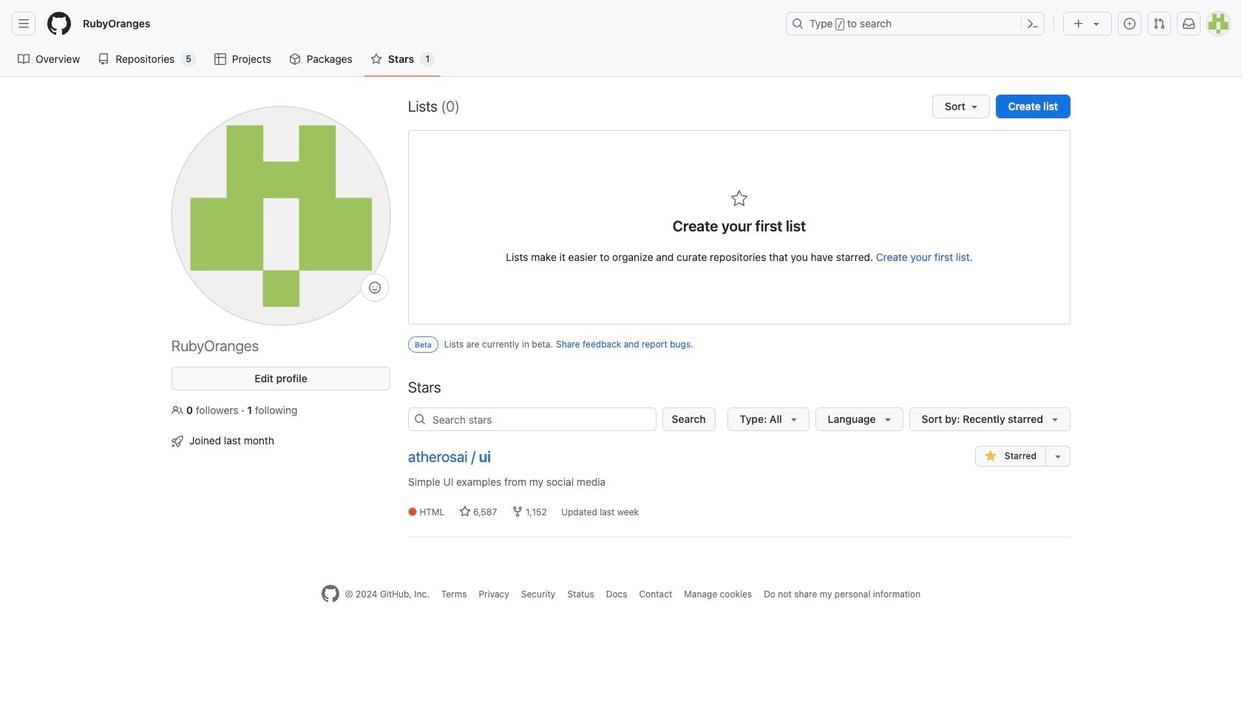 Task type: locate. For each thing, give the bounding box(es) containing it.
package image
[[289, 53, 301, 65]]

triangle down image
[[882, 414, 894, 426], [1049, 414, 1061, 426]]

change your avatar image
[[172, 106, 390, 325]]

1 horizontal spatial star image
[[459, 506, 471, 518]]

fork image
[[511, 506, 523, 518]]

star image
[[370, 53, 382, 65], [459, 506, 471, 518]]

Search stars search field
[[408, 408, 656, 431]]

book image
[[18, 53, 30, 65]]

0 vertical spatial star image
[[370, 53, 382, 65]]

plus image
[[1073, 18, 1085, 30]]

add this repository to a list image
[[1052, 451, 1064, 463]]

1 vertical spatial star image
[[459, 506, 471, 518]]

rocket image
[[172, 436, 183, 447]]

0 vertical spatial triangle down image
[[1091, 18, 1103, 30]]

smiley image
[[369, 282, 381, 294]]

search image
[[414, 414, 426, 426]]

1 vertical spatial triangle down image
[[788, 414, 800, 426]]

2 triangle down image from the left
[[1049, 414, 1061, 426]]

1 horizontal spatial triangle down image
[[1091, 18, 1103, 30]]

table image
[[214, 53, 226, 65]]

1 horizontal spatial triangle down image
[[1049, 414, 1061, 426]]

1 triangle down image from the left
[[882, 414, 894, 426]]

homepage image
[[47, 12, 71, 35]]

notifications image
[[1183, 18, 1195, 30]]

0 horizontal spatial triangle down image
[[882, 414, 894, 426]]

triangle down image
[[1091, 18, 1103, 30], [788, 414, 800, 426]]

0 horizontal spatial star image
[[370, 53, 382, 65]]

star image
[[731, 190, 748, 208]]



Task type: describe. For each thing, give the bounding box(es) containing it.
repo image
[[98, 53, 110, 65]]

0 horizontal spatial triangle down image
[[788, 414, 800, 426]]

homepage image
[[322, 585, 339, 603]]

star fill image
[[985, 451, 997, 463]]

issue opened image
[[1124, 18, 1136, 30]]

git pull request image
[[1154, 18, 1165, 30]]

people image
[[172, 405, 183, 416]]

feature release label: beta element
[[408, 336, 438, 353]]

command palette image
[[1027, 18, 1039, 30]]



Task type: vqa. For each thing, say whether or not it's contained in the screenshot.
triangle down icon to the middle
yes



